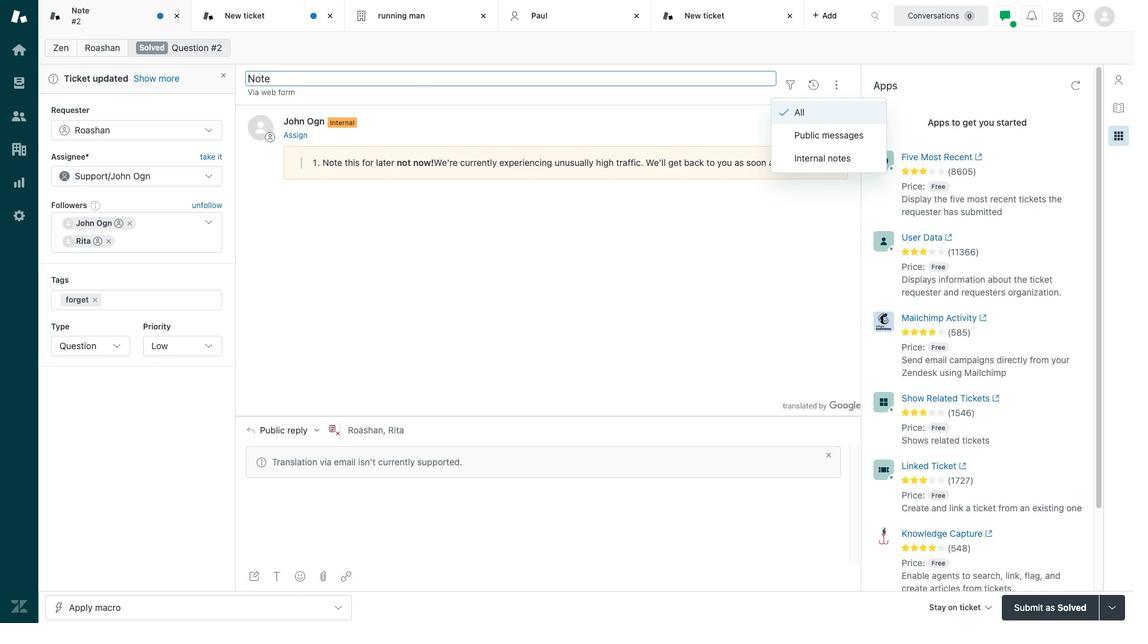 Task type: describe. For each thing, give the bounding box(es) containing it.
submit
[[1015, 602, 1044, 613]]

knowledge capture
[[902, 528, 983, 539]]

4 stars. 585 reviews. element
[[902, 327, 1087, 339]]

unfollow button
[[192, 200, 222, 212]]

0 horizontal spatial close image
[[324, 10, 337, 22]]

stay
[[930, 603, 947, 612]]

admin image
[[11, 208, 27, 224]]

linked
[[902, 461, 929, 472]]

tickets inside the price: free display the five most recent tickets the requester has submitted
[[1019, 194, 1047, 204]]

price: for enable
[[902, 558, 926, 569]]

1 new ticket tab from the left
[[192, 0, 345, 32]]

assign
[[284, 130, 308, 140]]

requester inside the price: free display the five most recent tickets the requester has submitted
[[902, 206, 942, 217]]

mailchimp activity
[[902, 312, 977, 323]]

forget
[[66, 295, 89, 305]]

(8605)
[[948, 166, 977, 177]]

1 vertical spatial solved
[[1058, 602, 1087, 613]]

user
[[902, 232, 922, 243]]

translation via email isn't currently supported. alert
[[246, 447, 841, 478]]

avatar image
[[248, 115, 273, 141]]

remove image
[[126, 220, 134, 228]]

1 vertical spatial get
[[669, 157, 682, 168]]

apply
[[69, 602, 93, 613]]

(opens in a new tab) image for five most recent
[[973, 154, 983, 161]]

possible.
[[781, 157, 818, 168]]

has
[[944, 206, 959, 217]]

ticket inside price: free create and link a ticket from an existing one
[[974, 503, 997, 514]]

customer context image
[[1114, 75, 1125, 85]]

knowledge capture image
[[874, 528, 895, 548]]

public for public reply
[[260, 425, 285, 436]]

your
[[1052, 355, 1070, 365]]

customers image
[[11, 108, 27, 125]]

existing
[[1033, 503, 1065, 514]]

support / john ogn
[[75, 171, 150, 181]]

get started image
[[11, 42, 27, 58]]

tabs tab list
[[38, 0, 858, 32]]

for
[[362, 157, 374, 168]]

show inside ticket updated show more
[[134, 73, 156, 84]]

free for email
[[932, 344, 946, 351]]

started
[[997, 117, 1028, 128]]

public reply button
[[236, 417, 330, 444]]

price: free display the five most recent tickets the requester has submitted
[[902, 181, 1063, 217]]

this
[[345, 157, 360, 168]]

user data image
[[874, 231, 895, 252]]

supported.
[[418, 457, 463, 468]]

tarashultz49@gmail.com image
[[63, 219, 73, 229]]

running
[[378, 11, 407, 20]]

0 horizontal spatial you
[[718, 157, 733, 168]]

0 vertical spatial to
[[952, 117, 961, 128]]

followers
[[51, 201, 87, 210]]

stay on ticket button
[[924, 595, 997, 623]]

back
[[685, 157, 705, 168]]

internal notes
[[795, 153, 851, 164]]

requesters
[[962, 287, 1006, 298]]

mailchimp activity link
[[902, 312, 1064, 327]]

man
[[409, 11, 425, 20]]

3 stars. 1546 reviews. element
[[902, 408, 1087, 419]]

link,
[[1006, 571, 1023, 581]]

activity
[[947, 312, 977, 323]]

using
[[940, 367, 963, 378]]

public for public messages
[[795, 130, 820, 141]]

price: free create and link a ticket from an existing one
[[902, 490, 1083, 514]]

free for information
[[932, 263, 946, 271]]

on
[[949, 603, 958, 612]]

tab containing note
[[38, 0, 192, 32]]

all
[[795, 107, 805, 118]]

campaigns
[[950, 355, 995, 365]]

user data
[[902, 232, 943, 243]]

soon
[[747, 157, 767, 168]]

email inside price: free send email campaigns directly from your zendesk using mailchimp
[[926, 355, 948, 365]]

ogn inside assignee* element
[[133, 171, 150, 181]]

note #2
[[72, 6, 90, 26]]

question for question #2
[[172, 42, 209, 53]]

price: for display
[[902, 181, 926, 192]]

crossicon image
[[330, 425, 340, 436]]

john ogn option
[[62, 218, 136, 230]]

it
[[218, 152, 222, 161]]

user is an agent image
[[93, 237, 102, 246]]

0 horizontal spatial to
[[707, 157, 715, 168]]

events image
[[809, 80, 819, 90]]

3 stars. 1727 reviews. element
[[902, 475, 1087, 487]]

2 horizontal spatial as
[[1046, 602, 1056, 613]]

note for #2
[[72, 6, 90, 15]]

apps image
[[1114, 131, 1125, 141]]

high
[[596, 157, 614, 168]]

zendesk support image
[[11, 8, 27, 25]]

we'll
[[646, 157, 666, 168]]

button displays agent's chat status as online. image
[[1001, 11, 1011, 21]]

show more button
[[134, 73, 180, 85]]

running man tab
[[345, 0, 498, 32]]

create
[[902, 503, 930, 514]]

updated
[[93, 73, 128, 84]]

via
[[248, 88, 259, 97]]

rita inside rita option
[[76, 237, 91, 246]]

not
[[397, 157, 411, 168]]

data
[[924, 232, 943, 243]]

take
[[200, 152, 216, 161]]

reply
[[288, 425, 308, 436]]

related
[[927, 393, 958, 404]]

paul tab
[[498, 0, 652, 32]]

isn't
[[358, 457, 376, 468]]

running man
[[378, 11, 425, 20]]

an
[[1021, 503, 1031, 514]]

requester
[[51, 106, 90, 115]]

16
[[794, 117, 802, 127]]

information
[[939, 274, 986, 285]]

add link (cmd k) image
[[341, 572, 351, 582]]

price: for create
[[902, 490, 926, 501]]

price: for displays
[[902, 261, 926, 272]]

followers element
[[51, 212, 222, 253]]

add attachment image
[[318, 572, 328, 582]]

(opens in a new tab) image for user data
[[943, 234, 953, 242]]

link
[[950, 503, 964, 514]]

requester element
[[51, 120, 222, 140]]

form
[[278, 88, 295, 97]]

internal inside john ogn internal assign
[[330, 119, 355, 126]]

experiencing
[[500, 157, 553, 168]]

translation via email isn't currently supported.
[[272, 457, 463, 468]]

rita option
[[62, 235, 115, 248]]

2 horizontal spatial the
[[1049, 194, 1063, 204]]

3 stars. 8605 reviews. element
[[902, 166, 1087, 178]]

ticket inside ticket updated show more
[[64, 73, 90, 84]]

mailchimp inside price: free send email campaigns directly from your zendesk using mailchimp
[[965, 367, 1007, 378]]

related
[[932, 435, 960, 446]]

ticket actions image
[[832, 80, 842, 90]]

assign button
[[284, 130, 308, 141]]

show related tickets link
[[902, 392, 1064, 408]]

format text image
[[272, 572, 282, 582]]

1 new ticket from the left
[[225, 11, 265, 20]]

note for this
[[323, 157, 343, 168]]

flag,
[[1025, 571, 1043, 581]]

now!
[[413, 157, 434, 168]]

messages
[[823, 130, 864, 141]]

apps for apps
[[874, 80, 898, 91]]

from inside price: free create and link a ticket from an existing one
[[999, 503, 1018, 514]]

close image for translation via email isn't currently supported. "alert"
[[826, 452, 833, 460]]

later
[[376, 157, 395, 168]]

conversations
[[908, 11, 960, 20]]

2 new from the left
[[685, 11, 702, 20]]

macro
[[95, 602, 121, 613]]

via
[[320, 457, 332, 468]]

to inside price: free enable agents to search, link, flag, and create articles from tickets.
[[963, 571, 971, 581]]

we're
[[434, 157, 458, 168]]

views image
[[11, 75, 27, 91]]

zendesk image
[[11, 599, 27, 615]]

4 stars. 548 reviews. element
[[902, 543, 1087, 555]]

(opens in a new tab) image for activity
[[977, 315, 987, 322]]

close image for running man tab
[[477, 10, 490, 22]]

internal inside internal notes menu item
[[795, 153, 826, 164]]

displays
[[902, 274, 937, 285]]

roashan inside requester element
[[75, 124, 110, 135]]

draft mode image
[[249, 572, 259, 582]]

the inside price: free displays information about the ticket requester and requesters organization.
[[1015, 274, 1028, 285]]

2 new ticket tab from the left
[[652, 0, 805, 32]]

1 new from the left
[[225, 11, 241, 20]]

directly
[[997, 355, 1028, 365]]

price: for send
[[902, 342, 926, 353]]

apps for apps to get you started
[[928, 117, 950, 128]]

(opens in a new tab) image for linked ticket
[[957, 463, 967, 470]]

recent
[[991, 194, 1017, 204]]

tickets inside price: free shows related tickets
[[963, 435, 990, 446]]

1 horizontal spatial as
[[769, 157, 779, 168]]



Task type: vqa. For each thing, say whether or not it's contained in the screenshot.
Hide composer icon
yes



Task type: locate. For each thing, give the bounding box(es) containing it.
question up more
[[172, 42, 209, 53]]

(opens in a new tab) image up (1727)
[[957, 463, 967, 470]]

price: up enable
[[902, 558, 926, 569]]

organization.
[[1009, 287, 1062, 298]]

note left this
[[323, 157, 343, 168]]

public reply
[[260, 425, 308, 436]]

all menu item
[[772, 101, 887, 124]]

2 horizontal spatial close image
[[784, 10, 797, 22]]

5 free from the top
[[932, 492, 946, 500]]

0 horizontal spatial internal
[[330, 119, 355, 126]]

6 free from the top
[[932, 560, 946, 567]]

1 vertical spatial to
[[707, 157, 715, 168]]

linked ticket image
[[874, 460, 895, 480]]

1 horizontal spatial remove image
[[105, 238, 112, 246]]

to right agents
[[963, 571, 971, 581]]

price: up shows
[[902, 422, 926, 433]]

free up displays on the right top
[[932, 263, 946, 271]]

price: up create
[[902, 490, 926, 501]]

public messages menu item
[[772, 124, 887, 147]]

price: inside the price: free display the five most recent tickets the requester has submitted
[[902, 181, 926, 192]]

0 vertical spatial note
[[72, 6, 90, 15]]

info on adding followers image
[[91, 201, 101, 211]]

1 horizontal spatial new ticket
[[685, 11, 725, 20]]

as right soon
[[769, 157, 779, 168]]

0 horizontal spatial solved
[[139, 43, 165, 52]]

(opens in a new tab) image up 3 stars. 1546 reviews. element
[[991, 395, 1000, 403]]

notes
[[828, 153, 851, 164]]

ritagame@gmail.com image
[[63, 237, 73, 247]]

currently right the 'isn't'
[[378, 457, 415, 468]]

ogn for john ogn internal assign
[[307, 116, 325, 127]]

0 horizontal spatial currently
[[378, 457, 415, 468]]

1 horizontal spatial ticket
[[932, 461, 957, 472]]

public inside dropdown button
[[260, 425, 285, 436]]

apps
[[874, 80, 898, 91], [928, 117, 950, 128]]

1 horizontal spatial the
[[1015, 274, 1028, 285]]

1 horizontal spatial public
[[795, 130, 820, 141]]

type
[[51, 322, 70, 332]]

take it
[[200, 152, 222, 161]]

16 minutes ago
[[794, 117, 849, 127]]

you left started
[[979, 117, 995, 128]]

1 vertical spatial public
[[260, 425, 285, 436]]

2 new ticket from the left
[[685, 11, 725, 20]]

close image inside running man tab
[[477, 10, 490, 22]]

display
[[902, 194, 932, 204]]

notifications image
[[1027, 11, 1038, 21]]

0 vertical spatial john
[[284, 116, 305, 127]]

ogn
[[307, 116, 325, 127], [133, 171, 150, 181], [97, 219, 112, 228]]

(opens in a new tab) image inside knowledge capture link
[[983, 530, 993, 538]]

ogn right /
[[133, 171, 150, 181]]

(opens in a new tab) image inside mailchimp activity link
[[977, 315, 987, 322]]

show related tickets
[[902, 393, 991, 404]]

6 price: from the top
[[902, 558, 926, 569]]

1 vertical spatial requester
[[902, 287, 942, 298]]

priority
[[143, 322, 171, 332]]

(opens in a new tab) image up 4 stars. 548 reviews. element
[[983, 530, 993, 538]]

email right via
[[334, 457, 356, 468]]

ticket inside price: free displays information about the ticket requester and requesters organization.
[[1030, 274, 1053, 285]]

alert containing ticket updated
[[38, 65, 235, 94]]

2 vertical spatial to
[[963, 571, 971, 581]]

from inside price: free send email campaigns directly from your zendesk using mailchimp
[[1030, 355, 1050, 365]]

get left back
[[669, 157, 682, 168]]

1 horizontal spatial question
[[172, 42, 209, 53]]

1 vertical spatial remove image
[[91, 296, 99, 304]]

close image up question #2
[[171, 10, 183, 22]]

0 horizontal spatial as
[[735, 157, 744, 168]]

1 horizontal spatial note
[[323, 157, 343, 168]]

get up recent
[[963, 117, 977, 128]]

question down type
[[59, 341, 96, 352]]

to up recent
[[952, 117, 961, 128]]

price: up display
[[902, 181, 926, 192]]

1 vertical spatial tickets
[[963, 435, 990, 446]]

free inside price: free send email campaigns directly from your zendesk using mailchimp
[[932, 344, 946, 351]]

2 free from the top
[[932, 263, 946, 271]]

0 vertical spatial rita
[[76, 237, 91, 246]]

0 horizontal spatial from
[[963, 583, 982, 594]]

note this for later not now! we're currently experiencing unusually high traffic. we'll get back to you as soon as possible.
[[323, 157, 818, 168]]

about
[[988, 274, 1012, 285]]

solved left displays possible ticket submission types image
[[1058, 602, 1087, 613]]

5 price: from the top
[[902, 490, 926, 501]]

roashan, rita
[[348, 425, 404, 436]]

1 horizontal spatial john
[[111, 171, 131, 181]]

and for (11366)
[[944, 287, 960, 298]]

enable
[[902, 571, 930, 581]]

0 vertical spatial ticket
[[64, 73, 90, 84]]

ago
[[835, 117, 849, 127]]

remove image
[[105, 238, 112, 246], [91, 296, 99, 304]]

price: for shows
[[902, 422, 926, 433]]

show
[[134, 73, 156, 84], [902, 393, 925, 404]]

1 horizontal spatial currently
[[460, 157, 497, 168]]

1 requester from the top
[[902, 206, 942, 217]]

1 vertical spatial apps
[[928, 117, 950, 128]]

0 horizontal spatial get
[[669, 157, 682, 168]]

as
[[735, 157, 744, 168], [769, 157, 779, 168], [1046, 602, 1056, 613]]

zendesk products image
[[1054, 12, 1063, 21]]

0 vertical spatial mailchimp
[[902, 312, 944, 323]]

remove image right user is an agent icon
[[105, 238, 112, 246]]

and down 'information'
[[944, 287, 960, 298]]

internal right john ogn link
[[330, 119, 355, 126]]

requester down display
[[902, 206, 942, 217]]

search,
[[973, 571, 1004, 581]]

agents
[[932, 571, 960, 581]]

ogn for john ogn
[[97, 219, 112, 228]]

internal notes menu item
[[772, 147, 887, 170]]

3 stars. 11366 reviews. element
[[902, 247, 1087, 258]]

1 vertical spatial #2
[[211, 42, 222, 53]]

0 horizontal spatial apps
[[874, 80, 898, 91]]

translation
[[272, 457, 318, 468]]

price: inside price: free send email campaigns directly from your zendesk using mailchimp
[[902, 342, 926, 353]]

(opens in a new tab) image for show related tickets
[[991, 395, 1000, 403]]

(opens in a new tab) image for capture
[[983, 530, 993, 538]]

new ticket tab
[[192, 0, 345, 32], [652, 0, 805, 32]]

1 horizontal spatial tickets
[[1019, 194, 1047, 204]]

1 vertical spatial internal
[[795, 153, 826, 164]]

and inside price: free create and link a ticket from an existing one
[[932, 503, 947, 514]]

1 price: from the top
[[902, 181, 926, 192]]

4 price: from the top
[[902, 422, 926, 433]]

and inside price: free displays information about the ticket requester and requesters organization.
[[944, 287, 960, 298]]

insert emojis image
[[295, 572, 305, 582]]

you right back
[[718, 157, 733, 168]]

filter image
[[786, 80, 796, 90]]

question button
[[51, 336, 130, 357]]

3 price: from the top
[[902, 342, 926, 353]]

question inside popup button
[[59, 341, 96, 352]]

as right submit at the bottom right of page
[[1046, 602, 1056, 613]]

the
[[935, 194, 948, 204], [1049, 194, 1063, 204], [1015, 274, 1028, 285]]

free inside price: free shows related tickets
[[932, 424, 946, 432]]

price: inside price: free displays information about the ticket requester and requesters organization.
[[902, 261, 926, 272]]

show inside "link"
[[902, 393, 925, 404]]

submit as solved
[[1015, 602, 1087, 613]]

close image for new ticket
[[784, 10, 797, 22]]

five
[[950, 194, 965, 204]]

price: up send
[[902, 342, 926, 353]]

1 vertical spatial mailchimp
[[965, 367, 1007, 378]]

0 vertical spatial ogn
[[307, 116, 325, 127]]

support
[[75, 171, 108, 181]]

1 horizontal spatial solved
[[1058, 602, 1087, 613]]

solved inside secondary element
[[139, 43, 165, 52]]

secondary element
[[38, 35, 1135, 61]]

the right recent
[[1049, 194, 1063, 204]]

(11366)
[[948, 247, 980, 257]]

tab
[[38, 0, 192, 32]]

1 horizontal spatial internal
[[795, 153, 826, 164]]

free up "related"
[[932, 424, 946, 432]]

and right flag,
[[1046, 571, 1061, 581]]

0 vertical spatial apps
[[874, 80, 898, 91]]

0 vertical spatial question
[[172, 42, 209, 53]]

rita left user is an agent icon
[[76, 237, 91, 246]]

1 vertical spatial question
[[59, 341, 96, 352]]

(opens in a new tab) image inside user data link
[[943, 234, 953, 242]]

price: inside price: free enable agents to search, link, flag, and create articles from tickets.
[[902, 558, 926, 569]]

displays possible ticket submission types image
[[1108, 603, 1118, 613]]

and for (548)
[[1046, 571, 1061, 581]]

0 horizontal spatial email
[[334, 457, 356, 468]]

0 vertical spatial remove image
[[105, 238, 112, 246]]

knowledge capture link
[[902, 528, 1064, 543]]

hide composer image
[[543, 411, 553, 422]]

2 horizontal spatial john
[[284, 116, 305, 127]]

1 vertical spatial roashan
[[75, 124, 110, 135]]

2 vertical spatial john
[[76, 219, 94, 228]]

public left reply
[[260, 425, 285, 436]]

show related tickets image
[[874, 392, 895, 413]]

articles
[[931, 583, 961, 594]]

(opens in a new tab) image inside 'linked ticket' link
[[957, 463, 967, 470]]

#2 inside secondary element
[[211, 42, 222, 53]]

ogn inside john ogn internal assign
[[307, 116, 325, 127]]

0 horizontal spatial question
[[59, 341, 96, 352]]

five most recent image
[[874, 151, 895, 171]]

paul
[[532, 11, 548, 20]]

1 horizontal spatial email
[[926, 355, 948, 365]]

knowledge image
[[1114, 103, 1125, 113]]

2 close image from the left
[[631, 10, 643, 22]]

john
[[284, 116, 305, 127], [111, 171, 131, 181], [76, 219, 94, 228]]

(opens in a new tab) image inside the 'show related tickets' "link"
[[991, 395, 1000, 403]]

question #2
[[172, 42, 222, 53]]

0 horizontal spatial public
[[260, 425, 285, 436]]

roashan,
[[348, 425, 386, 436]]

close image
[[171, 10, 183, 22], [631, 10, 643, 22], [784, 10, 797, 22]]

rita right roashan,
[[388, 425, 404, 436]]

main element
[[0, 0, 38, 624]]

price: free enable agents to search, link, flag, and create articles from tickets.
[[902, 558, 1061, 594]]

0 horizontal spatial close image
[[171, 10, 183, 22]]

mailchimp down displays on the right top
[[902, 312, 944, 323]]

and left link
[[932, 503, 947, 514]]

mailchimp activity image
[[874, 312, 895, 332]]

question for question
[[59, 341, 96, 352]]

public down 16
[[795, 130, 820, 141]]

#2 for note #2
[[72, 16, 81, 26]]

minutes
[[804, 117, 833, 127]]

public messages
[[795, 130, 864, 141]]

user data link
[[902, 231, 1064, 247]]

free up "using"
[[932, 344, 946, 351]]

note inside tab
[[72, 6, 90, 15]]

0 vertical spatial requester
[[902, 206, 942, 217]]

currently right we're
[[460, 157, 497, 168]]

2 horizontal spatial close image
[[826, 452, 833, 460]]

2 vertical spatial from
[[963, 583, 982, 594]]

mailchimp
[[902, 312, 944, 323], [965, 367, 1007, 378]]

(opens in a new tab) image up (8605)
[[973, 154, 983, 161]]

0 vertical spatial roashan
[[85, 42, 120, 53]]

free up display
[[932, 183, 946, 190]]

free inside price: free enable agents to search, link, flag, and create articles from tickets.
[[932, 560, 946, 567]]

free up agents
[[932, 560, 946, 567]]

close image
[[324, 10, 337, 22], [477, 10, 490, 22], [826, 452, 833, 460]]

ticket updated show more
[[64, 73, 180, 84]]

close ticket collision notification image
[[220, 71, 227, 79]]

free for related
[[932, 424, 946, 432]]

1 close image from the left
[[171, 10, 183, 22]]

3 close image from the left
[[784, 10, 797, 22]]

new ticket
[[225, 11, 265, 20], [685, 11, 725, 20]]

1 vertical spatial show
[[902, 393, 925, 404]]

0 horizontal spatial rita
[[76, 237, 91, 246]]

0 vertical spatial email
[[926, 355, 948, 365]]

create
[[902, 583, 928, 594]]

(opens in a new tab) image up 4 stars. 585 reviews. element
[[977, 315, 987, 322]]

1 horizontal spatial apps
[[928, 117, 950, 128]]

0 vertical spatial get
[[963, 117, 977, 128]]

rita inside roashan, rita "button"
[[388, 425, 404, 436]]

price: free shows related tickets
[[902, 422, 990, 446]]

show down zendesk
[[902, 393, 925, 404]]

take it button
[[200, 151, 222, 164]]

1 vertical spatial currently
[[378, 457, 415, 468]]

1 vertical spatial rita
[[388, 425, 404, 436]]

the up has
[[935, 194, 948, 204]]

0 horizontal spatial the
[[935, 194, 948, 204]]

free inside price: free create and link a ticket from an existing one
[[932, 492, 946, 500]]

2 price: from the top
[[902, 261, 926, 272]]

conversations button
[[895, 5, 989, 26]]

menu containing all
[[771, 98, 888, 173]]

and inside price: free enable agents to search, link, flag, and create articles from tickets.
[[1046, 571, 1061, 581]]

close image inside the new ticket "tab"
[[784, 10, 797, 22]]

price: up displays on the right top
[[902, 261, 926, 272]]

to right back
[[707, 157, 715, 168]]

2 vertical spatial and
[[1046, 571, 1061, 581]]

1 horizontal spatial close image
[[631, 10, 643, 22]]

ticket up requester
[[64, 73, 90, 84]]

0 horizontal spatial note
[[72, 6, 90, 15]]

john right tarashultz49@gmail.com icon
[[76, 219, 94, 228]]

tickets up 'linked ticket' link
[[963, 435, 990, 446]]

apps to get you started
[[928, 117, 1028, 128]]

email up "using"
[[926, 355, 948, 365]]

tickets
[[1019, 194, 1047, 204], [963, 435, 990, 446]]

john for john ogn internal assign
[[284, 116, 305, 127]]

ogn left user is an agent image
[[97, 219, 112, 228]]

roashan link
[[77, 39, 129, 57]]

internal left 'notes'
[[795, 153, 826, 164]]

john right support
[[111, 171, 131, 181]]

via web form
[[248, 88, 295, 97]]

solved
[[139, 43, 165, 52], [1058, 602, 1087, 613]]

ticket
[[244, 11, 265, 20], [704, 11, 725, 20], [1030, 274, 1053, 285], [974, 503, 997, 514], [960, 603, 981, 612]]

0 horizontal spatial john
[[76, 219, 94, 228]]

1 vertical spatial from
[[999, 503, 1018, 514]]

1 horizontal spatial rita
[[388, 425, 404, 436]]

1 horizontal spatial get
[[963, 117, 977, 128]]

apps right ticket actions icon
[[874, 80, 898, 91]]

from left an
[[999, 503, 1018, 514]]

currently inside "alert"
[[378, 457, 415, 468]]

john inside option
[[76, 219, 94, 228]]

free for the
[[932, 183, 946, 190]]

unusually
[[555, 157, 594, 168]]

new
[[225, 11, 241, 20], [685, 11, 702, 20]]

close image inside translation via email isn't currently supported. "alert"
[[826, 452, 833, 460]]

0 vertical spatial currently
[[460, 157, 497, 168]]

0 vertical spatial from
[[1030, 355, 1050, 365]]

roashan up "updated"
[[85, 42, 120, 53]]

tickets right recent
[[1019, 194, 1047, 204]]

remove image right the forget
[[91, 296, 99, 304]]

zen
[[53, 42, 69, 53]]

close image left add "popup button"
[[784, 10, 797, 22]]

question inside secondary element
[[172, 42, 209, 53]]

0 horizontal spatial new ticket tab
[[192, 0, 345, 32]]

0 horizontal spatial new
[[225, 11, 241, 20]]

from inside price: free enable agents to search, link, flag, and create articles from tickets.
[[963, 583, 982, 594]]

(548)
[[948, 543, 972, 554]]

Subject field
[[245, 71, 777, 86]]

assignee* element
[[51, 166, 222, 187]]

get help image
[[1073, 10, 1085, 22]]

#2 inside note #2
[[72, 16, 81, 26]]

(opens in a new tab) image
[[973, 154, 983, 161], [943, 234, 953, 242], [991, 395, 1000, 403], [957, 463, 967, 470]]

the up organization.
[[1015, 274, 1028, 285]]

price:
[[902, 181, 926, 192], [902, 261, 926, 272], [902, 342, 926, 353], [902, 422, 926, 433], [902, 490, 926, 501], [902, 558, 926, 569]]

2 vertical spatial ogn
[[97, 219, 112, 228]]

1 vertical spatial ogn
[[133, 171, 150, 181]]

price: inside price: free shows related tickets
[[902, 422, 926, 433]]

low
[[151, 341, 168, 352]]

1 horizontal spatial from
[[999, 503, 1018, 514]]

ogn inside john ogn option
[[97, 219, 112, 228]]

john inside assignee* element
[[111, 171, 131, 181]]

0 horizontal spatial #2
[[72, 16, 81, 26]]

five
[[902, 151, 919, 162]]

ticket inside popup button
[[960, 603, 981, 612]]

#2 up zen link
[[72, 16, 81, 26]]

ogn up "assign"
[[307, 116, 325, 127]]

reporting image
[[11, 174, 27, 191]]

#2 up "close ticket collision notification" icon
[[211, 42, 222, 53]]

free inside price: free displays information about the ticket requester and requesters organization.
[[932, 263, 946, 271]]

add
[[823, 11, 837, 20]]

1 vertical spatial ticket
[[932, 461, 957, 472]]

john inside john ogn internal assign
[[284, 116, 305, 127]]

from down search,
[[963, 583, 982, 594]]

john up "assign"
[[284, 116, 305, 127]]

stay on ticket
[[930, 603, 981, 612]]

assignee*
[[51, 152, 89, 161]]

john ogn internal assign
[[284, 116, 355, 140]]

requester inside price: free displays information about the ticket requester and requesters organization.
[[902, 287, 942, 298]]

close image up secondary element
[[631, 10, 643, 22]]

price: free displays information about the ticket requester and requesters organization.
[[902, 261, 1062, 298]]

0 vertical spatial show
[[134, 73, 156, 84]]

2 horizontal spatial from
[[1030, 355, 1050, 365]]

email inside "alert"
[[334, 457, 356, 468]]

one
[[1067, 503, 1083, 514]]

1 horizontal spatial new ticket tab
[[652, 0, 805, 32]]

#2 for question #2
[[211, 42, 222, 53]]

free for agents
[[932, 560, 946, 567]]

user is an agent image
[[115, 219, 124, 228]]

alert
[[38, 65, 235, 94]]

1 horizontal spatial new
[[685, 11, 702, 20]]

(opens in a new tab) image
[[977, 315, 987, 322], [983, 530, 993, 538]]

note
[[72, 6, 90, 15], [323, 157, 343, 168]]

1 free from the top
[[932, 183, 946, 190]]

ticket up (1727)
[[932, 461, 957, 472]]

(opens in a new tab) image up the (11366)
[[943, 234, 953, 242]]

free down linked ticket
[[932, 492, 946, 500]]

2 horizontal spatial to
[[963, 571, 971, 581]]

mailchimp down the campaigns
[[965, 367, 1007, 378]]

1 horizontal spatial to
[[952, 117, 961, 128]]

from left your
[[1030, 355, 1050, 365]]

close image inside paul tab
[[631, 10, 643, 22]]

close image inside tab
[[171, 10, 183, 22]]

1 horizontal spatial you
[[979, 117, 995, 128]]

(opens in a new tab) image inside five most recent 'link'
[[973, 154, 983, 161]]

roashan down requester
[[75, 124, 110, 135]]

close image for paul
[[631, 10, 643, 22]]

1 vertical spatial and
[[932, 503, 947, 514]]

show left more
[[134, 73, 156, 84]]

0 horizontal spatial remove image
[[91, 296, 99, 304]]

16 minutes ago text field
[[794, 117, 849, 127]]

public inside 'menu item'
[[795, 130, 820, 141]]

solved up show more button
[[139, 43, 165, 52]]

(585)
[[948, 327, 971, 338]]

3 free from the top
[[932, 344, 946, 351]]

price: inside price: free create and link a ticket from an existing one
[[902, 490, 926, 501]]

1 horizontal spatial show
[[902, 393, 925, 404]]

note up zen link
[[72, 6, 90, 15]]

john for john ogn
[[76, 219, 94, 228]]

0 horizontal spatial ogn
[[97, 219, 112, 228]]

organizations image
[[11, 141, 27, 158]]

0 horizontal spatial show
[[134, 73, 156, 84]]

0 horizontal spatial mailchimp
[[902, 312, 944, 323]]

2 requester from the top
[[902, 287, 942, 298]]

free inside the price: free display the five most recent tickets the requester has submitted
[[932, 183, 946, 190]]

menu
[[771, 98, 888, 173]]

0 vertical spatial tickets
[[1019, 194, 1047, 204]]

0 vertical spatial (opens in a new tab) image
[[977, 315, 987, 322]]

1 horizontal spatial close image
[[477, 10, 490, 22]]

and
[[944, 287, 960, 298], [932, 503, 947, 514], [1046, 571, 1061, 581]]

roashan inside roashan 'link'
[[85, 42, 120, 53]]

send
[[902, 355, 923, 365]]

requester
[[902, 206, 942, 217], [902, 287, 942, 298]]

/
[[108, 171, 111, 181]]

as left soon
[[735, 157, 744, 168]]

tickets.
[[985, 583, 1015, 594]]

0 vertical spatial solved
[[139, 43, 165, 52]]

free for and
[[932, 492, 946, 500]]

unfollow
[[192, 201, 222, 210]]

requester down displays on the right top
[[902, 287, 942, 298]]

4 free from the top
[[932, 424, 946, 432]]

apps up five most recent
[[928, 117, 950, 128]]



